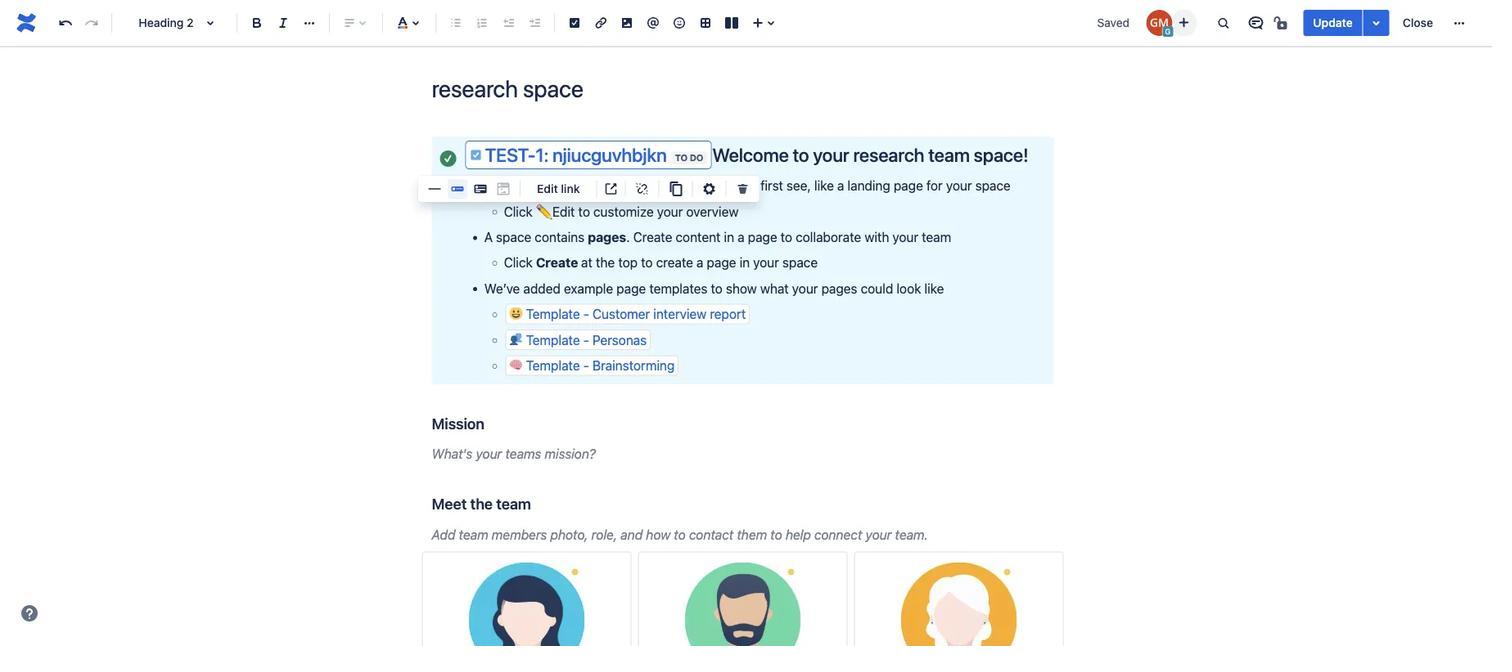 Task type: locate. For each thing, give the bounding box(es) containing it.
overview up customize
[[600, 178, 656, 194]]

add image, video, or file image
[[617, 13, 637, 33]]

bold ⌘b image
[[247, 13, 267, 33]]

2 horizontal spatial the
[[596, 255, 615, 271]]

remove image
[[733, 179, 753, 199]]

1 vertical spatial overview
[[687, 204, 739, 219]]

.
[[656, 178, 660, 194], [627, 230, 630, 245]]

what's your teams mission?
[[432, 447, 596, 462]]

with
[[865, 230, 890, 245]]

a right create
[[697, 255, 704, 271]]

what for visitors
[[684, 178, 712, 194]]

in
[[525, 178, 535, 194], [724, 230, 735, 245], [740, 255, 750, 271]]

1 vertical spatial a
[[738, 230, 745, 245]]

look
[[897, 281, 922, 297]]

first
[[761, 178, 784, 194]]

1 vertical spatial create
[[536, 255, 578, 271]]

0 vertical spatial template
[[526, 307, 580, 322]]

like
[[815, 178, 834, 194], [925, 281, 945, 297]]

to left help
[[771, 527, 783, 543]]

template up template - brainstorming button
[[526, 332, 580, 348]]

collaborate
[[796, 230, 862, 245]]

update button
[[1304, 10, 1363, 36]]

in right content
[[724, 230, 735, 245]]

0 horizontal spatial the
[[470, 496, 493, 514]]

at
[[581, 255, 593, 271]]

customize
[[594, 204, 654, 219]]

0 vertical spatial -
[[584, 307, 589, 322]]

it's
[[663, 178, 680, 194]]

template down added
[[526, 307, 580, 322]]

2 vertical spatial -
[[584, 358, 589, 374]]

team
[[929, 144, 970, 166], [922, 230, 952, 245], [496, 496, 531, 514], [459, 527, 489, 543]]

copy image
[[666, 179, 686, 199]]

1 vertical spatial click
[[504, 255, 533, 271]]

do
[[690, 153, 704, 163]]

3 - from the top
[[584, 358, 589, 374]]

1 - from the top
[[584, 307, 589, 322]]

. up top
[[627, 230, 630, 245]]

what
[[684, 178, 712, 194], [761, 281, 789, 297]]

your up show
[[754, 255, 779, 271]]

action item image
[[565, 13, 585, 33]]

teams
[[506, 447, 542, 462]]

0 horizontal spatial like
[[815, 178, 834, 194]]

no restrictions image
[[1273, 13, 1293, 33]]

to
[[793, 144, 810, 166], [579, 204, 590, 219], [781, 230, 793, 245], [641, 255, 653, 271], [711, 281, 723, 297], [674, 527, 686, 543], [771, 527, 783, 543]]

. left it's at the top left of page
[[656, 178, 660, 194]]

0 vertical spatial click
[[504, 204, 533, 219]]

heading 2
[[139, 16, 194, 29]]

0 vertical spatial what
[[684, 178, 712, 194]]

0 horizontal spatial pages
[[588, 230, 627, 245]]

pages
[[588, 230, 627, 245], [822, 281, 858, 297]]

add
[[432, 527, 456, 543]]

2 vertical spatial template
[[526, 358, 580, 374]]

a
[[484, 230, 493, 245]]

0 vertical spatial like
[[815, 178, 834, 194]]

close
[[1403, 16, 1434, 29]]

to left collaborate
[[781, 230, 793, 245]]

link
[[561, 182, 580, 196]]

in right 'you're'
[[525, 178, 535, 194]]

1 vertical spatial what
[[761, 281, 789, 297]]

we've
[[484, 281, 520, 297]]

edit left link
[[537, 182, 558, 196]]

1 horizontal spatial .
[[656, 178, 660, 194]]

what for your
[[761, 281, 789, 297]]

0 vertical spatial overview
[[600, 178, 656, 194]]

the left link
[[539, 178, 558, 194]]

click up we've
[[504, 255, 533, 271]]

- for brainstorming
[[584, 358, 589, 374]]

- inside 'template - personas' button
[[584, 332, 589, 348]]

click
[[504, 204, 533, 219], [504, 255, 533, 271]]

like right see,
[[815, 178, 834, 194]]

a
[[838, 178, 845, 194], [738, 230, 745, 245], [697, 255, 704, 271]]

0 vertical spatial pages
[[588, 230, 627, 245]]

2 - from the top
[[584, 332, 589, 348]]

go to link preferences image
[[700, 179, 719, 199]]

- up the template - personas at the bottom
[[584, 307, 589, 322]]

2 vertical spatial a
[[697, 255, 704, 271]]

role,
[[592, 527, 618, 543]]

url image
[[425, 179, 445, 199]]

3 template from the top
[[526, 358, 580, 374]]

template down 'template - personas' button on the left of the page
[[526, 358, 580, 374]]

your left teams
[[476, 447, 502, 462]]

heading
[[139, 16, 184, 29]]

team.
[[895, 527, 929, 543]]

meet
[[432, 496, 467, 514]]

Main content area, start typing to enter text. text field
[[422, 135, 1064, 647]]

the right meet
[[470, 496, 493, 514]]

you're
[[484, 178, 522, 194]]

update
[[1314, 16, 1353, 29]]

0 vertical spatial the
[[539, 178, 558, 194]]

1 vertical spatial -
[[584, 332, 589, 348]]

and
[[621, 527, 643, 543]]

2 vertical spatial in
[[740, 255, 750, 271]]

inline image
[[448, 179, 468, 199]]

1 vertical spatial pages
[[822, 281, 858, 297]]

the right at
[[596, 255, 615, 271]]

0 horizontal spatial overview
[[600, 178, 656, 194]]

unlink image
[[633, 179, 652, 199]]

overview
[[600, 178, 656, 194], [687, 204, 739, 219]]

the
[[539, 178, 558, 194], [596, 255, 615, 271], [470, 496, 493, 514]]

0 horizontal spatial .
[[627, 230, 630, 245]]

1 horizontal spatial the
[[539, 178, 558, 194]]

open link in a new tab image
[[604, 179, 619, 199]]

template
[[526, 307, 580, 322], [526, 332, 580, 348], [526, 358, 580, 374]]

0 vertical spatial a
[[838, 178, 845, 194]]

help
[[786, 527, 811, 543]]

personas
[[593, 332, 647, 348]]

1 horizontal spatial what
[[761, 281, 789, 297]]

edit
[[537, 182, 558, 196], [553, 204, 575, 219]]

click left ✏️
[[504, 204, 533, 219]]

edit right ✏️
[[553, 204, 575, 219]]

- up template - brainstorming button
[[584, 332, 589, 348]]

pages down the click ✏️ edit to customize your overview
[[588, 230, 627, 245]]

1 click from the top
[[504, 204, 533, 219]]

1 vertical spatial in
[[724, 230, 735, 245]]

:check_mark: image
[[440, 151, 457, 167], [440, 151, 457, 167]]

- down the template - personas at the bottom
[[584, 358, 589, 374]]

in up show
[[740, 255, 750, 271]]

to down link
[[579, 204, 590, 219]]

your
[[814, 144, 850, 166], [947, 178, 973, 194], [657, 204, 683, 219], [893, 230, 919, 245], [754, 255, 779, 271], [793, 281, 818, 297], [476, 447, 502, 462], [866, 527, 892, 543]]

show
[[726, 281, 757, 297]]

create down contains
[[536, 255, 578, 271]]

your right "with"
[[893, 230, 919, 245]]

click ✏️ edit to customize your overview
[[504, 204, 739, 219]]

njiucguvhbjkn
[[553, 144, 667, 166]]

emoji image
[[670, 13, 690, 33]]

2 horizontal spatial in
[[740, 255, 750, 271]]

-
[[584, 307, 589, 322], [584, 332, 589, 348], [584, 358, 589, 374]]

0 horizontal spatial create
[[536, 255, 578, 271]]

like right look
[[925, 281, 945, 297]]

2 template from the top
[[526, 332, 580, 348]]

0 vertical spatial in
[[525, 178, 535, 194]]

how
[[646, 527, 671, 543]]

pages left could
[[822, 281, 858, 297]]

landing
[[848, 178, 891, 194]]

what right it's at the top left of page
[[684, 178, 712, 194]]

to right how
[[674, 527, 686, 543]]

space
[[561, 178, 596, 194], [976, 178, 1011, 194], [496, 230, 532, 245], [783, 255, 818, 271]]

0 horizontal spatial a
[[697, 255, 704, 271]]

2 click from the top
[[504, 255, 533, 271]]

what right show
[[761, 281, 789, 297]]

your down collaborate
[[793, 281, 818, 297]]

your down "copy" image
[[657, 204, 683, 219]]

giulia masi image
[[1147, 10, 1173, 36]]

layouts image
[[722, 13, 742, 33]]

✏️
[[536, 204, 549, 219]]

0 vertical spatial create
[[633, 230, 673, 245]]

template - customer interview report
[[526, 307, 746, 322]]

overview down go to link preferences image on the top of page
[[687, 204, 739, 219]]

team right add in the bottom left of the page
[[459, 527, 489, 543]]

- inside template - brainstorming button
[[584, 358, 589, 374]]

1 horizontal spatial a
[[738, 230, 745, 245]]

1 template from the top
[[526, 307, 580, 322]]

2 vertical spatial the
[[470, 496, 493, 514]]

templates
[[650, 281, 708, 297]]

1 vertical spatial like
[[925, 281, 945, 297]]

create
[[633, 230, 673, 245], [536, 255, 578, 271]]

help image
[[20, 604, 39, 624]]

to left show
[[711, 281, 723, 297]]

template - customer interview report button
[[506, 304, 750, 325]]

create up the click create at the top to create a page in your space
[[633, 230, 673, 245]]

page
[[894, 178, 924, 194], [748, 230, 778, 245], [707, 255, 737, 271], [617, 281, 646, 297]]

:brain: image
[[510, 359, 523, 372], [510, 359, 523, 372]]

:busts_in_silhouette: image
[[510, 333, 523, 346], [510, 333, 523, 346]]

confluence image
[[13, 10, 39, 36]]

more formatting image
[[300, 13, 319, 33]]

create
[[656, 255, 694, 271]]

contains
[[535, 230, 585, 245]]

1 horizontal spatial overview
[[687, 204, 739, 219]]

bullet list ⌘⇧8 image
[[446, 13, 466, 33]]

1 vertical spatial template
[[526, 332, 580, 348]]

0 vertical spatial edit
[[537, 182, 558, 196]]

page left for
[[894, 178, 924, 194]]

members
[[492, 527, 547, 543]]

a left landing
[[838, 178, 845, 194]]

could
[[861, 281, 894, 297]]

team up members
[[496, 496, 531, 514]]

undo ⌘z image
[[56, 13, 75, 33]]

- inside template - customer interview report button
[[584, 307, 589, 322]]

added
[[524, 281, 561, 297]]

1 vertical spatial edit
[[553, 204, 575, 219]]

a right content
[[738, 230, 745, 245]]

0 horizontal spatial what
[[684, 178, 712, 194]]



Task type: vqa. For each thing, say whether or not it's contained in the screenshot.
current within the the Watched Issues Shows the issues watched by the current user.
no



Task type: describe. For each thing, give the bounding box(es) containing it.
template - brainstorming button
[[506, 356, 679, 376]]

team down for
[[922, 230, 952, 245]]

edit inside button
[[537, 182, 558, 196]]

your right for
[[947, 178, 973, 194]]

template - personas
[[526, 332, 647, 348]]

test-
[[485, 144, 536, 166]]

1:
[[536, 144, 549, 166]]

see,
[[787, 178, 811, 194]]

template - brainstorming
[[526, 358, 675, 374]]

visitors
[[715, 178, 757, 194]]

more image
[[1450, 13, 1470, 33]]

page down top
[[617, 281, 646, 297]]

example
[[564, 281, 614, 297]]

test-1: njiucguvhbjkn
[[485, 144, 667, 166]]

for
[[927, 178, 943, 194]]

invite to edit image
[[1175, 13, 1194, 32]]

click for click create at the top to create a page in your space
[[504, 255, 533, 271]]

0 vertical spatial .
[[656, 178, 660, 194]]

outdent ⇧tab image
[[499, 13, 518, 33]]

photo,
[[551, 527, 588, 543]]

numbered list ⌘⇧7 image
[[473, 13, 492, 33]]

1 horizontal spatial create
[[633, 230, 673, 245]]

1 horizontal spatial in
[[724, 230, 735, 245]]

click for click ✏️ edit to customize your overview
[[504, 204, 533, 219]]

:grinning: image
[[510, 307, 523, 320]]

heading 2 button
[[119, 5, 230, 41]]

template for template - personas
[[526, 332, 580, 348]]

team up for
[[929, 144, 970, 166]]

edit link
[[537, 182, 580, 196]]

space down collaborate
[[783, 255, 818, 271]]

customer
[[593, 307, 650, 322]]

them
[[737, 527, 767, 543]]

you're in the space overview . it's what visitors first see, like a landing page for your space
[[484, 178, 1011, 194]]

a space contains pages . create content in a page to collaborate with your team
[[484, 230, 952, 245]]

to
[[675, 153, 688, 163]]

your left team. at the bottom right of the page
[[866, 527, 892, 543]]

click create at the top to create a page in your space
[[504, 255, 818, 271]]

card image
[[471, 179, 491, 199]]

we've added example page templates to show what your pages could look like
[[484, 281, 945, 297]]

welcome
[[713, 144, 789, 166]]

template for template - brainstorming
[[526, 358, 580, 374]]

template for template - customer interview report
[[526, 307, 580, 322]]

- for personas
[[584, 332, 589, 348]]

:grinning: image
[[510, 307, 523, 320]]

interview
[[654, 307, 707, 322]]

report
[[710, 307, 746, 322]]

contact
[[689, 527, 734, 543]]

page down a space contains pages . create content in a page to collaborate with your team
[[707, 255, 737, 271]]

content
[[676, 230, 721, 245]]

1 horizontal spatial pages
[[822, 281, 858, 297]]

top
[[619, 255, 638, 271]]

edit inside main content area, start typing to enter text. text field
[[553, 204, 575, 219]]

2
[[187, 16, 194, 29]]

page down remove icon
[[748, 230, 778, 245]]

link image
[[591, 13, 611, 33]]

mention image
[[644, 13, 663, 33]]

saved
[[1098, 16, 1130, 29]]

mission
[[432, 415, 485, 433]]

space!
[[974, 144, 1029, 166]]

space down space!
[[976, 178, 1011, 194]]

space down test-1: njiucguvhbjkn
[[561, 178, 596, 194]]

confluence image
[[13, 10, 39, 36]]

editable content region
[[406, 0, 1081, 647]]

- for customer
[[584, 307, 589, 322]]

indent tab image
[[525, 13, 545, 33]]

adjust update settings image
[[1367, 13, 1387, 33]]

edit link button
[[527, 179, 590, 199]]

close button
[[1394, 10, 1444, 36]]

italic ⌘i image
[[274, 13, 293, 33]]

brainstorming
[[593, 358, 675, 374]]

what's
[[432, 447, 473, 462]]

welcome to your research team space!
[[713, 144, 1029, 166]]

add team members photo, role, and how to contact them to help connect your team.
[[432, 527, 929, 543]]

1 horizontal spatial like
[[925, 281, 945, 297]]

connect
[[815, 527, 863, 543]]

1 vertical spatial the
[[596, 255, 615, 271]]

to up see,
[[793, 144, 810, 166]]

redo ⌘⇧z image
[[82, 13, 102, 33]]

2 horizontal spatial a
[[838, 178, 845, 194]]

find and replace image
[[1214, 13, 1234, 33]]

meet the team
[[432, 496, 531, 514]]

0 horizontal spatial in
[[525, 178, 535, 194]]

comment icon image
[[1247, 13, 1266, 33]]

your up landing
[[814, 144, 850, 166]]

to do
[[675, 153, 704, 163]]

mission?
[[545, 447, 596, 462]]

template - personas button
[[506, 330, 651, 350]]

research
[[854, 144, 925, 166]]

space right a
[[496, 230, 532, 245]]

table image
[[696, 13, 716, 33]]

1 vertical spatial .
[[627, 230, 630, 245]]

to right top
[[641, 255, 653, 271]]

Give this page a title text field
[[432, 75, 1054, 102]]



